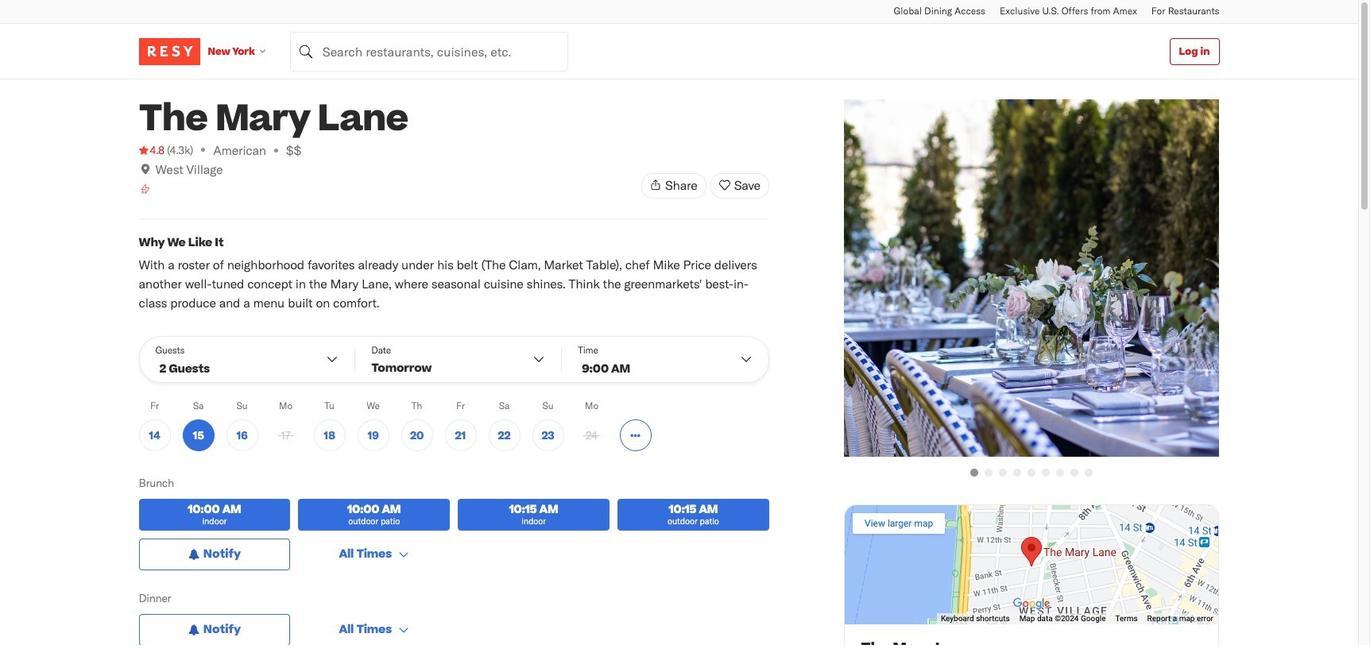 Task type: describe. For each thing, give the bounding box(es) containing it.
Search restaurants, cuisines, etc. text field
[[290, 31, 568, 71]]

4.8 out of 5 stars image
[[139, 142, 164, 158]]



Task type: locate. For each thing, give the bounding box(es) containing it.
None field
[[290, 31, 568, 71]]



